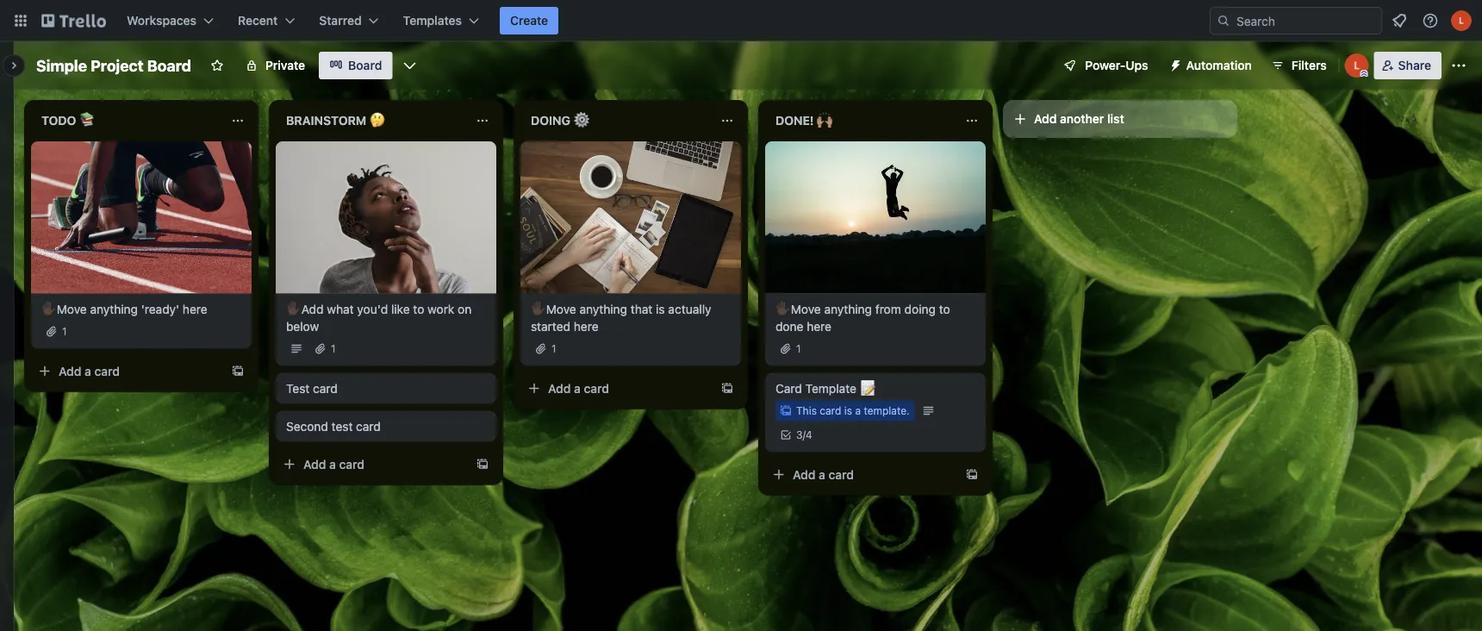Task type: vqa. For each thing, say whether or not it's contained in the screenshot.
left into
no



Task type: describe. For each thing, give the bounding box(es) containing it.
done! 🙌🏽
[[776, 113, 829, 128]]

automation
[[1187, 58, 1252, 72]]

recent
[[238, 13, 278, 28]]

starred
[[319, 13, 362, 28]]

add a card button for 🙌🏽
[[765, 461, 959, 488]]

star or unstar board image
[[210, 59, 224, 72]]

add inside button
[[1034, 112, 1057, 126]]

add a card for ⚙️
[[548, 381, 610, 395]]

this member is an admin of this board. image
[[1361, 70, 1369, 78]]

templates
[[403, 13, 462, 28]]

board inside text box
[[147, 56, 191, 75]]

'ready'
[[141, 302, 179, 316]]

✋🏿 move anything 'ready' here
[[41, 302, 207, 316]]

done!
[[776, 113, 814, 128]]

private
[[266, 58, 305, 72]]

test card link
[[286, 380, 486, 397]]

create from template… image for doing ⚙️
[[721, 382, 734, 395]]

template.
[[864, 405, 910, 417]]

todo 📚
[[41, 113, 91, 128]]

1 horizontal spatial board
[[348, 58, 382, 72]]

a for todo 📚
[[85, 364, 91, 378]]

card
[[776, 381, 802, 395]]

add a card for 📚
[[59, 364, 120, 378]]

that
[[631, 302, 653, 316]]

second
[[286, 419, 328, 433]]

test
[[332, 419, 353, 433]]

below
[[286, 319, 319, 333]]

create from template… image for done! 🙌🏽
[[965, 468, 979, 482]]

back to home image
[[41, 7, 106, 34]]

simple project board
[[36, 56, 191, 75]]

a for brainstorm 🤔
[[329, 457, 336, 471]]

workspaces button
[[116, 7, 224, 34]]

filters button
[[1266, 52, 1332, 79]]

✋🏿 move anything from doing to done here link
[[776, 301, 976, 335]]

doing
[[531, 113, 571, 128]]

1 for ✋🏿 move anything from doing to done here
[[797, 343, 801, 355]]

ups
[[1126, 58, 1149, 72]]

DONE! 🙌🏽 text field
[[765, 107, 955, 134]]

create from template… image for todo 📚
[[231, 364, 245, 378]]

workspaces
[[127, 13, 197, 28]]

✋🏿 move anything that is actually started here link
[[531, 301, 731, 335]]

luigibowers16 (luigibowers161) image
[[1452, 10, 1472, 31]]

3 / 4
[[797, 429, 813, 441]]

add for doing ⚙️
[[548, 381, 571, 395]]

open information menu image
[[1422, 12, 1440, 29]]

brainstorm 🤔
[[286, 113, 382, 128]]

✋🏿 for ✋🏿 move anything 'ready' here
[[41, 302, 53, 316]]

⚙️
[[574, 113, 586, 128]]

1 horizontal spatial is
[[845, 405, 853, 417]]

this
[[797, 405, 817, 417]]

luigibowers16 (luigibowers161) image
[[1345, 53, 1370, 78]]

Board name text field
[[28, 52, 200, 79]]

test
[[286, 381, 310, 395]]

DOING ⚙️ text field
[[521, 107, 710, 134]]

show menu image
[[1451, 57, 1468, 74]]

Search field
[[1231, 8, 1382, 34]]

a for done! 🙌🏽
[[819, 467, 826, 482]]

add another list
[[1034, 112, 1125, 126]]

3
[[797, 429, 803, 441]]

✋🏿 add what you'd like to work on below link
[[286, 301, 486, 335]]

list
[[1108, 112, 1125, 126]]

power-ups button
[[1051, 52, 1159, 79]]

simple
[[36, 56, 87, 75]]

✋🏿 for ✋🏿 move anything that is actually started here
[[531, 302, 543, 316]]

1 for ✋🏿 move anything 'ready' here
[[62, 326, 67, 338]]

from
[[876, 302, 902, 316]]

✋🏿 for ✋🏿 add what you'd like to work on below
[[286, 302, 298, 316]]

add another list button
[[1003, 100, 1238, 138]]

card template 📝
[[776, 381, 872, 395]]

0 horizontal spatial here
[[183, 302, 207, 316]]

this card is a template.
[[797, 405, 910, 417]]

here for ✋🏿 move anything that is actually started here
[[574, 319, 599, 333]]

template
[[806, 381, 857, 395]]

✋🏿 add what you'd like to work on below
[[286, 302, 472, 333]]

doing ⚙️
[[531, 113, 586, 128]]



Task type: locate. For each thing, give the bounding box(es) containing it.
add a card button down second test card link
[[276, 451, 469, 478]]

board left customize views image
[[348, 58, 382, 72]]

1 ✋🏿 from the left
[[41, 302, 53, 316]]

1 for ✋🏿 move anything that is actually started here
[[552, 343, 557, 355]]

create from template… image
[[231, 364, 245, 378], [476, 457, 490, 471]]

here right started at the left
[[574, 319, 599, 333]]

sm image
[[1163, 52, 1187, 76]]

to right the doing
[[939, 302, 951, 316]]

add a card button
[[31, 357, 224, 385], [521, 375, 714, 402], [276, 451, 469, 478], [765, 461, 959, 488]]

here right 'ready'
[[183, 302, 207, 316]]

add for brainstorm 🤔
[[303, 457, 326, 471]]

project
[[91, 56, 144, 75]]

share button
[[1375, 52, 1442, 79]]

another
[[1060, 112, 1105, 126]]

is down template
[[845, 405, 853, 417]]

add a card
[[59, 364, 120, 378], [548, 381, 610, 395], [303, 457, 365, 471], [793, 467, 854, 482]]

1 horizontal spatial anything
[[580, 302, 628, 316]]

work
[[428, 302, 455, 316]]

1 down the '✋🏿 move anything 'ready' here'
[[62, 326, 67, 338]]

add a card button for ⚙️
[[521, 375, 714, 402]]

move
[[57, 302, 87, 316], [546, 302, 576, 316], [791, 302, 821, 316]]

anything
[[90, 302, 138, 316], [580, 302, 628, 316], [825, 302, 872, 316]]

card
[[94, 364, 120, 378], [313, 381, 338, 395], [584, 381, 610, 395], [820, 405, 842, 417], [356, 419, 381, 433], [339, 457, 365, 471], [829, 467, 854, 482]]

📚
[[79, 113, 91, 128]]

add a card button down the '✋🏿 move anything 'ready' here'
[[31, 357, 224, 385]]

is right that
[[656, 302, 665, 316]]

3 move from the left
[[791, 302, 821, 316]]

templates button
[[393, 7, 490, 34]]

0 horizontal spatial anything
[[90, 302, 138, 316]]

here inside ✋🏿 move anything that is actually started here
[[574, 319, 599, 333]]

recent button
[[228, 7, 305, 34]]

customize views image
[[401, 57, 418, 74]]

power-
[[1086, 58, 1126, 72]]

a for doing ⚙️
[[574, 381, 581, 395]]

actually
[[668, 302, 712, 316]]

on
[[458, 302, 472, 316]]

doing
[[905, 302, 936, 316]]

move for ✋🏿 move anything 'ready' here
[[57, 302, 87, 316]]

/
[[803, 429, 806, 441]]

done
[[776, 319, 804, 333]]

primary element
[[0, 0, 1483, 41]]

add up below
[[302, 302, 324, 316]]

todo
[[41, 113, 76, 128]]

board link
[[319, 52, 393, 79]]

like
[[391, 302, 410, 316]]

3 ✋🏿 from the left
[[531, 302, 543, 316]]

2 move from the left
[[546, 302, 576, 316]]

second test card link
[[286, 418, 486, 435]]

1 down done
[[797, 343, 801, 355]]

1
[[62, 326, 67, 338], [331, 343, 336, 355], [552, 343, 557, 355], [797, 343, 801, 355]]

0 vertical spatial is
[[656, 302, 665, 316]]

add
[[1034, 112, 1057, 126], [302, 302, 324, 316], [59, 364, 81, 378], [548, 381, 571, 395], [303, 457, 326, 471], [793, 467, 816, 482]]

add a card down started at the left
[[548, 381, 610, 395]]

board down workspaces 'popup button'
[[147, 56, 191, 75]]

add down started at the left
[[548, 381, 571, 395]]

TODO 📚 text field
[[31, 107, 221, 134]]

1 horizontal spatial create from template… image
[[965, 468, 979, 482]]

0 horizontal spatial move
[[57, 302, 87, 316]]

1 horizontal spatial create from template… image
[[476, 457, 490, 471]]

1 to from the left
[[413, 302, 424, 316]]

✋🏿 move anything from doing to done here
[[776, 302, 951, 333]]

add a card button for 🤔
[[276, 451, 469, 478]]

✋🏿 inside ✋🏿 add what you'd like to work on below
[[286, 302, 298, 316]]

4 ✋🏿 from the left
[[776, 302, 788, 316]]

add a card down the '✋🏿 move anything 'ready' here'
[[59, 364, 120, 378]]

0 horizontal spatial is
[[656, 302, 665, 316]]

✋🏿 move anything 'ready' here link
[[41, 301, 241, 318]]

0 vertical spatial create from template… image
[[231, 364, 245, 378]]

0 horizontal spatial create from template… image
[[231, 364, 245, 378]]

share
[[1399, 58, 1432, 72]]

add down second
[[303, 457, 326, 471]]

1 vertical spatial create from template… image
[[476, 457, 490, 471]]

1 horizontal spatial to
[[939, 302, 951, 316]]

2 horizontal spatial move
[[791, 302, 821, 316]]

1 anything from the left
[[90, 302, 138, 316]]

anything for 'ready'
[[90, 302, 138, 316]]

search image
[[1217, 14, 1231, 28]]

move inside ✋🏿 move anything that is actually started here
[[546, 302, 576, 316]]

✋🏿 for ✋🏿 move anything from doing to done here
[[776, 302, 788, 316]]

2 horizontal spatial anything
[[825, 302, 872, 316]]

add a card button down this card is a template.
[[765, 461, 959, 488]]

create
[[510, 13, 548, 28]]

started
[[531, 319, 571, 333]]

add a card for 🤔
[[303, 457, 365, 471]]

board
[[147, 56, 191, 75], [348, 58, 382, 72]]

test card
[[286, 381, 338, 395]]

anything left 'ready'
[[90, 302, 138, 316]]

📝
[[860, 381, 872, 395]]

add left the another
[[1034, 112, 1057, 126]]

add a card button down ✋🏿 move anything that is actually started here
[[521, 375, 714, 402]]

brainstorm
[[286, 113, 367, 128]]

2 horizontal spatial here
[[807, 319, 832, 333]]

what
[[327, 302, 354, 316]]

add a card down second test card on the bottom left
[[303, 457, 365, 471]]

add a card down 4
[[793, 467, 854, 482]]

1 horizontal spatial move
[[546, 302, 576, 316]]

to right the like
[[413, 302, 424, 316]]

add down /
[[793, 467, 816, 482]]

here
[[183, 302, 207, 316], [574, 319, 599, 333], [807, 319, 832, 333]]

2 to from the left
[[939, 302, 951, 316]]

0 notifications image
[[1390, 10, 1410, 31]]

you'd
[[357, 302, 388, 316]]

card template 📝 link
[[776, 380, 976, 397]]

to for like
[[413, 302, 424, 316]]

card inside test card link
[[313, 381, 338, 395]]

BRAINSTORM 🤔 text field
[[276, 107, 466, 134]]

create button
[[500, 7, 559, 34]]

✋🏿 inside ✋🏿 move anything from doing to done here
[[776, 302, 788, 316]]

move inside ✋🏿 move anything from doing to done here
[[791, 302, 821, 316]]

to for doing
[[939, 302, 951, 316]]

anything inside ✋🏿 move anything that is actually started here
[[580, 302, 628, 316]]

add inside ✋🏿 add what you'd like to work on below
[[302, 302, 324, 316]]

anything for that
[[580, 302, 628, 316]]

power-ups
[[1086, 58, 1149, 72]]

1 vertical spatial create from template… image
[[965, 468, 979, 482]]

to inside ✋🏿 move anything from doing to done here
[[939, 302, 951, 316]]

move for ✋🏿 move anything from doing to done here
[[791, 302, 821, 316]]

1 horizontal spatial here
[[574, 319, 599, 333]]

create from template… image for brainstorm 🤔
[[476, 457, 490, 471]]

🤔
[[370, 113, 382, 128]]

anything for from
[[825, 302, 872, 316]]

add for todo 📚
[[59, 364, 81, 378]]

✋🏿 inside ✋🏿 move anything that is actually started here
[[531, 302, 543, 316]]

0 vertical spatial create from template… image
[[721, 382, 734, 395]]

✋🏿 move anything that is actually started here
[[531, 302, 712, 333]]

here inside ✋🏿 move anything from doing to done here
[[807, 319, 832, 333]]

4
[[806, 429, 813, 441]]

🙌🏽
[[817, 113, 829, 128]]

to inside ✋🏿 add what you'd like to work on below
[[413, 302, 424, 316]]

add down the '✋🏿 move anything 'ready' here'
[[59, 364, 81, 378]]

3 anything from the left
[[825, 302, 872, 316]]

anything left from
[[825, 302, 872, 316]]

create from template… image
[[721, 382, 734, 395], [965, 468, 979, 482]]

0 horizontal spatial board
[[147, 56, 191, 75]]

move for ✋🏿 move anything that is actually started here
[[546, 302, 576, 316]]

1 vertical spatial is
[[845, 405, 853, 417]]

private button
[[234, 52, 316, 79]]

starred button
[[309, 7, 389, 34]]

✋🏿
[[41, 302, 53, 316], [286, 302, 298, 316], [531, 302, 543, 316], [776, 302, 788, 316]]

1 down what
[[331, 343, 336, 355]]

here right done
[[807, 319, 832, 333]]

1 move from the left
[[57, 302, 87, 316]]

add a card button for 📚
[[31, 357, 224, 385]]

0 horizontal spatial create from template… image
[[721, 382, 734, 395]]

2 ✋🏿 from the left
[[286, 302, 298, 316]]

0 horizontal spatial to
[[413, 302, 424, 316]]

here for ✋🏿 move anything from doing to done here
[[807, 319, 832, 333]]

is
[[656, 302, 665, 316], [845, 405, 853, 417]]

1 down started at the left
[[552, 343, 557, 355]]

a
[[85, 364, 91, 378], [574, 381, 581, 395], [855, 405, 861, 417], [329, 457, 336, 471], [819, 467, 826, 482]]

add for done! 🙌🏽
[[793, 467, 816, 482]]

to
[[413, 302, 424, 316], [939, 302, 951, 316]]

automation button
[[1163, 52, 1263, 79]]

2 anything from the left
[[580, 302, 628, 316]]

add a card for 🙌🏽
[[793, 467, 854, 482]]

second test card
[[286, 419, 381, 433]]

card inside second test card link
[[356, 419, 381, 433]]

anything left that
[[580, 302, 628, 316]]

anything inside ✋🏿 move anything from doing to done here
[[825, 302, 872, 316]]

is inside ✋🏿 move anything that is actually started here
[[656, 302, 665, 316]]

filters
[[1292, 58, 1327, 72]]



